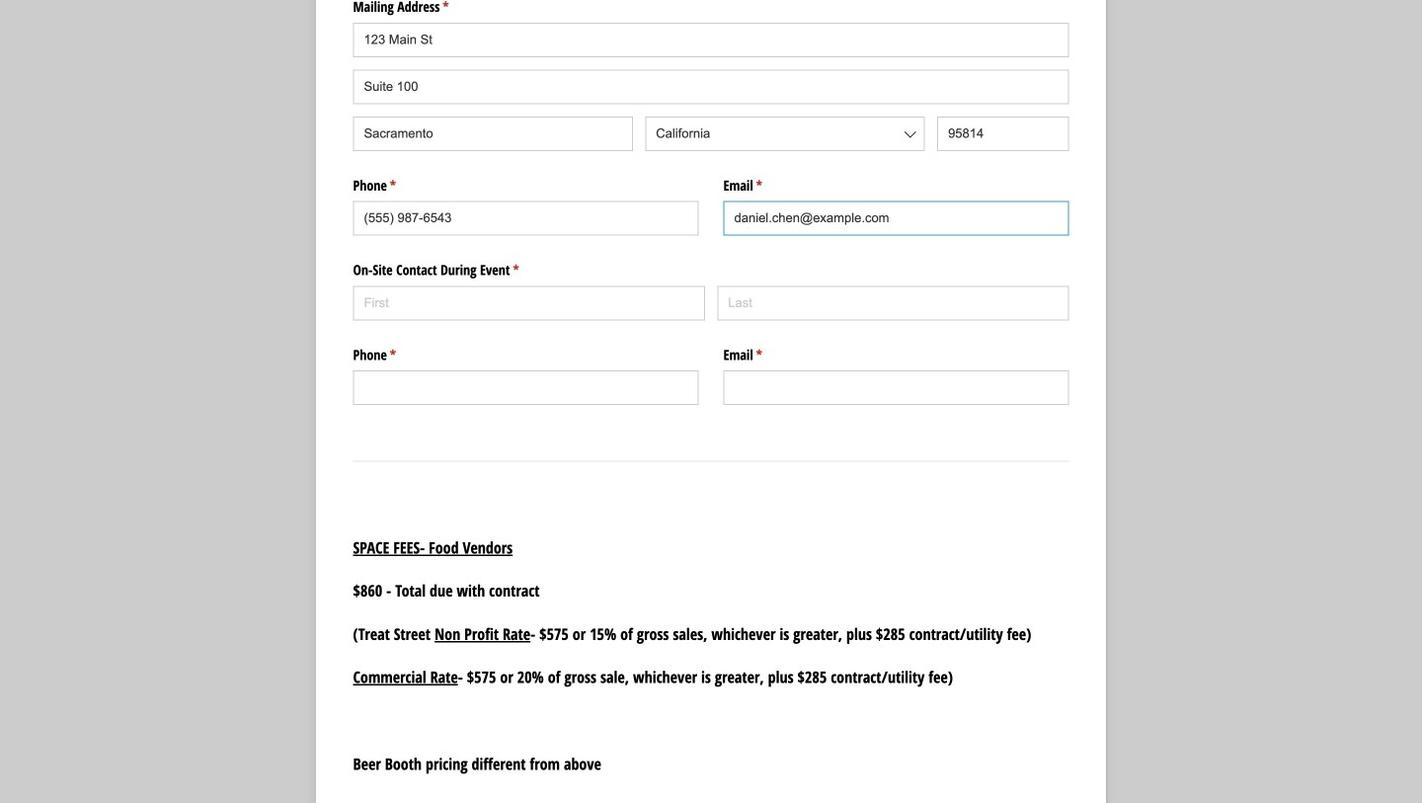 Task type: locate. For each thing, give the bounding box(es) containing it.
None text field
[[724, 201, 1070, 236], [353, 371, 699, 405], [724, 201, 1070, 236], [353, 371, 699, 405]]

None text field
[[353, 201, 699, 236], [724, 371, 1070, 405], [353, 201, 699, 236], [724, 371, 1070, 405]]

Address Line 2 text field
[[353, 70, 1070, 104]]

Address Line 1 text field
[[353, 23, 1070, 57]]

First text field
[[353, 286, 705, 320]]

Zip Code text field
[[938, 116, 1070, 151]]



Task type: describe. For each thing, give the bounding box(es) containing it.
State text field
[[645, 116, 925, 151]]

Last text field
[[718, 286, 1070, 320]]

City text field
[[353, 116, 633, 151]]



Task type: vqa. For each thing, say whether or not it's contained in the screenshot.
Zip Code TEXT BOX
yes



